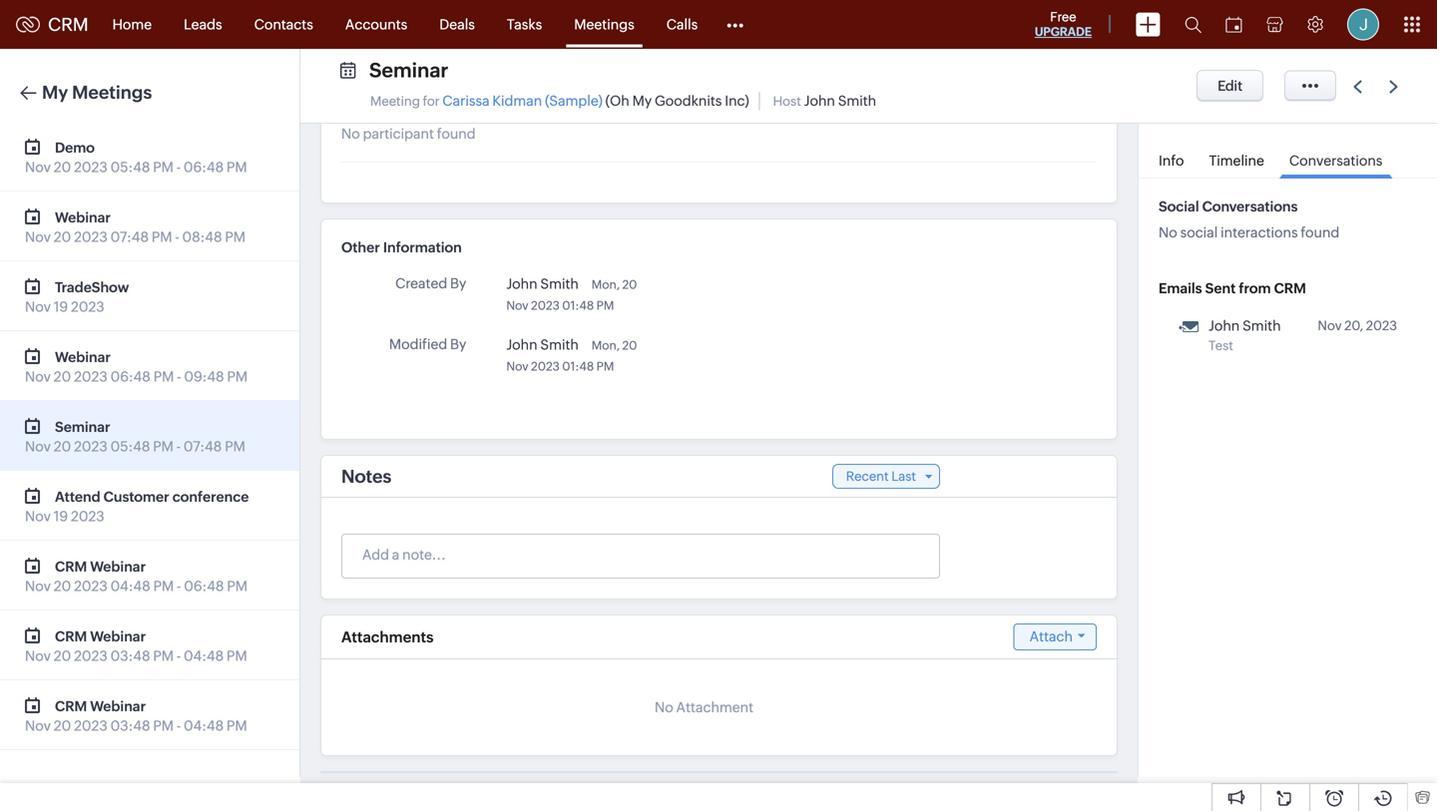 Task type: locate. For each thing, give the bounding box(es) containing it.
1 vertical spatial found
[[1301, 225, 1340, 241]]

05:48 for seminar
[[110, 439, 150, 455]]

19 down the attend
[[54, 509, 68, 525]]

0 vertical spatial by
[[450, 276, 467, 292]]

my meetings
[[42, 82, 152, 103]]

by
[[450, 276, 467, 292], [450, 336, 467, 352]]

0 horizontal spatial no
[[341, 126, 360, 142]]

kidman
[[493, 93, 542, 109]]

1 vertical spatial crm webinar nov 20 2023 03:48 pm - 04:48 pm
[[25, 699, 247, 734]]

seminar for seminar
[[369, 59, 449, 82]]

1 vertical spatial 19
[[54, 509, 68, 525]]

meetings up '(oh'
[[574, 16, 635, 32]]

tradeshow
[[55, 280, 129, 296]]

no left attachment on the bottom of the page
[[655, 700, 674, 716]]

06:48 up "seminar nov 20 2023 05:48 pm - 07:48 pm" on the left of page
[[110, 369, 151, 385]]

1 vertical spatial by
[[450, 336, 467, 352]]

seminar
[[369, 59, 449, 82], [55, 419, 110, 435]]

1 vertical spatial meetings
[[72, 82, 152, 103]]

previous record image
[[1354, 80, 1363, 93]]

1 vertical spatial mon,
[[592, 339, 620, 352]]

nov inside tradeshow nov 19 2023
[[25, 299, 51, 315]]

carissa
[[443, 93, 490, 109]]

john
[[804, 93, 836, 109], [506, 276, 538, 292], [1209, 318, 1240, 334], [506, 337, 538, 353]]

- inside "seminar nov 20 2023 05:48 pm - 07:48 pm"
[[176, 439, 181, 455]]

0 vertical spatial no
[[341, 126, 360, 142]]

0 vertical spatial 06:48
[[184, 159, 224, 175]]

participant
[[363, 126, 434, 142]]

my
[[42, 82, 68, 103], [633, 93, 652, 109]]

0 vertical spatial 04:48
[[110, 579, 150, 595]]

next record image
[[1390, 80, 1403, 93]]

1 vertical spatial seminar
[[55, 419, 110, 435]]

nov inside "seminar nov 20 2023 05:48 pm - 07:48 pm"
[[25, 439, 51, 455]]

03:48
[[110, 648, 150, 664], [110, 718, 150, 734]]

attach link
[[1014, 624, 1097, 651]]

1 vertical spatial 05:48
[[110, 439, 150, 455]]

crm webinar nov 20 2023 03:48 pm - 04:48 pm
[[25, 629, 247, 664], [25, 699, 247, 734]]

1 vertical spatial 06:48
[[110, 369, 151, 385]]

06:48 up 08:48
[[184, 159, 224, 175]]

calendar image
[[1226, 16, 1243, 32]]

tasks
[[507, 16, 542, 32]]

calls
[[667, 16, 698, 32]]

0 vertical spatial 03:48
[[110, 648, 150, 664]]

webinar inside webinar nov 20 2023 06:48 pm - 09:48 pm
[[55, 349, 111, 365]]

1 by from the top
[[450, 276, 467, 292]]

information
[[383, 240, 462, 256]]

social
[[1159, 199, 1200, 215]]

- inside demo nov 20 2023 05:48 pm - 06:48 pm
[[176, 159, 181, 175]]

2 mon, from the top
[[592, 339, 620, 352]]

for
[[423, 94, 440, 109]]

2023 inside attend customer conference nov 19 2023
[[71, 509, 105, 525]]

1 vertical spatial no
[[1159, 225, 1178, 241]]

0 vertical spatial mon, 20 nov 2023 01:48 pm
[[506, 278, 637, 312]]

1 19 from the top
[[54, 299, 68, 315]]

19 down tradeshow
[[54, 299, 68, 315]]

nov
[[25, 159, 51, 175], [25, 229, 51, 245], [25, 299, 51, 315], [506, 299, 529, 312], [1318, 318, 1342, 333], [506, 360, 529, 373], [25, 369, 51, 385], [25, 439, 51, 455], [25, 509, 51, 525], [25, 579, 51, 595], [25, 648, 51, 664], [25, 718, 51, 734]]

1 vertical spatial conversations
[[1203, 199, 1298, 215]]

- inside webinar nov 20 2023 07:48 pm - 08:48 pm
[[175, 229, 179, 245]]

2 vertical spatial 06:48
[[184, 579, 224, 595]]

None button
[[1197, 70, 1264, 102]]

07:48 inside "seminar nov 20 2023 05:48 pm - 07:48 pm"
[[184, 439, 222, 455]]

0 vertical spatial meetings
[[574, 16, 635, 32]]

05:48 inside "seminar nov 20 2023 05:48 pm - 07:48 pm"
[[110, 439, 150, 455]]

by right the "created" on the top left of page
[[450, 276, 467, 292]]

crm
[[48, 14, 88, 35], [1275, 281, 1307, 297], [55, 559, 87, 575], [55, 629, 87, 645], [55, 699, 87, 715]]

05:48 up customer
[[110, 439, 150, 455]]

2023 inside crm webinar nov 20 2023 04:48 pm - 06:48 pm
[[74, 579, 108, 595]]

20 inside "seminar nov 20 2023 05:48 pm - 07:48 pm"
[[54, 439, 71, 455]]

attachments
[[341, 629, 434, 646]]

nov inside demo nov 20 2023 05:48 pm - 06:48 pm
[[25, 159, 51, 175]]

by for modified by
[[450, 336, 467, 352]]

(sample)
[[545, 93, 603, 109]]

conversations up interactions
[[1203, 199, 1298, 215]]

2 vertical spatial john smith
[[506, 337, 579, 353]]

Other Modules field
[[714, 8, 757, 40]]

Add a note... field
[[342, 545, 938, 565]]

pm
[[153, 159, 174, 175], [227, 159, 247, 175], [152, 229, 172, 245], [225, 229, 246, 245], [597, 299, 614, 312], [597, 360, 614, 373], [153, 369, 174, 385], [227, 369, 248, 385], [153, 439, 174, 455], [225, 439, 245, 455], [153, 579, 174, 595], [227, 579, 248, 595], [153, 648, 174, 664], [227, 648, 247, 664], [153, 718, 174, 734], [227, 718, 247, 734]]

0 vertical spatial crm webinar nov 20 2023 03:48 pm - 04:48 pm
[[25, 629, 247, 664]]

customer
[[104, 489, 169, 505]]

search element
[[1173, 0, 1214, 49]]

john smith for created by
[[506, 276, 579, 292]]

meetings link
[[558, 0, 651, 48]]

04:48
[[110, 579, 150, 595], [184, 648, 224, 664], [184, 718, 224, 734]]

2023 inside webinar nov 20 2023 06:48 pm - 09:48 pm
[[74, 369, 108, 385]]

inc)
[[725, 93, 750, 109]]

create menu element
[[1124, 0, 1173, 48]]

john smith
[[506, 276, 579, 292], [1209, 318, 1281, 334], [506, 337, 579, 353]]

1 vertical spatial 01:48
[[562, 360, 594, 373]]

1 horizontal spatial found
[[1301, 225, 1340, 241]]

1 vertical spatial 07:48
[[184, 439, 222, 455]]

0 vertical spatial mon,
[[592, 278, 620, 292]]

07:48 up tradeshow
[[110, 229, 149, 245]]

20,
[[1345, 318, 1364, 333]]

emails
[[1159, 281, 1203, 297]]

mon,
[[592, 278, 620, 292], [592, 339, 620, 352]]

found down carissa
[[437, 126, 476, 142]]

last
[[892, 469, 917, 484]]

my up demo
[[42, 82, 68, 103]]

attach
[[1030, 629, 1073, 645]]

seminar inside "seminar nov 20 2023 05:48 pm - 07:48 pm"
[[55, 419, 110, 435]]

webinar
[[55, 210, 111, 226], [55, 349, 111, 365], [90, 559, 146, 575], [90, 629, 146, 645], [90, 699, 146, 715]]

my right '(oh'
[[633, 93, 652, 109]]

john smith for modified by
[[506, 337, 579, 353]]

mon, 20 nov 2023 01:48 pm
[[506, 278, 637, 312], [506, 339, 637, 373]]

-
[[176, 159, 181, 175], [175, 229, 179, 245], [177, 369, 181, 385], [176, 439, 181, 455], [177, 579, 181, 595], [177, 648, 181, 664], [177, 718, 181, 734]]

06:48 inside webinar nov 20 2023 06:48 pm - 09:48 pm
[[110, 369, 151, 385]]

1 mon, from the top
[[592, 278, 620, 292]]

0 horizontal spatial seminar
[[55, 419, 110, 435]]

07:48 up conference on the bottom left of the page
[[184, 439, 222, 455]]

19
[[54, 299, 68, 315], [54, 509, 68, 525]]

by right modified
[[450, 336, 467, 352]]

smith
[[838, 93, 877, 109], [541, 276, 579, 292], [1243, 318, 1281, 334], [541, 337, 579, 353]]

meeting
[[370, 94, 420, 109]]

1 horizontal spatial no
[[655, 700, 674, 716]]

home
[[112, 16, 152, 32]]

0 vertical spatial found
[[437, 126, 476, 142]]

0 vertical spatial 05:48
[[110, 159, 150, 175]]

2 horizontal spatial no
[[1159, 225, 1178, 241]]

01:48
[[562, 299, 594, 312], [562, 360, 594, 373]]

1 05:48 from the top
[[110, 159, 150, 175]]

no
[[341, 126, 360, 142], [1159, 225, 1178, 241], [655, 700, 674, 716]]

timeline link
[[1200, 139, 1275, 178]]

conversations
[[1290, 153, 1383, 169], [1203, 199, 1298, 215]]

20 inside demo nov 20 2023 05:48 pm - 06:48 pm
[[54, 159, 71, 175]]

0 vertical spatial conversations
[[1290, 153, 1383, 169]]

interactions
[[1221, 225, 1298, 241]]

1 vertical spatial mon, 20 nov 2023 01:48 pm
[[506, 339, 637, 373]]

seminar up the attend
[[55, 419, 110, 435]]

2 01:48 from the top
[[562, 360, 594, 373]]

2 vertical spatial no
[[655, 700, 674, 716]]

no left participant on the left top of the page
[[341, 126, 360, 142]]

found
[[437, 126, 476, 142], [1301, 225, 1340, 241]]

20 inside webinar nov 20 2023 06:48 pm - 09:48 pm
[[54, 369, 71, 385]]

no participant found
[[341, 126, 476, 142]]

social conversations no social interactions found
[[1159, 199, 1340, 241]]

free
[[1051, 9, 1077, 24]]

- inside crm webinar nov 20 2023 04:48 pm - 06:48 pm
[[177, 579, 181, 595]]

06:48
[[184, 159, 224, 175], [110, 369, 151, 385], [184, 579, 224, 595]]

20
[[54, 159, 71, 175], [54, 229, 71, 245], [622, 278, 637, 292], [622, 339, 637, 352], [54, 369, 71, 385], [54, 439, 71, 455], [54, 579, 71, 595], [54, 648, 71, 664], [54, 718, 71, 734]]

05:48 up webinar nov 20 2023 07:48 pm - 08:48 pm
[[110, 159, 150, 175]]

20 inside webinar nov 20 2023 07:48 pm - 08:48 pm
[[54, 229, 71, 245]]

crm link
[[16, 14, 88, 35]]

0 horizontal spatial my
[[42, 82, 68, 103]]

meeting for carissa kidman (sample) (oh my goodknits inc)
[[370, 93, 750, 109]]

1 vertical spatial 03:48
[[110, 718, 150, 734]]

seminar up "meeting"
[[369, 59, 449, 82]]

no down social
[[1159, 225, 1178, 241]]

conversations down previous record icon
[[1290, 153, 1383, 169]]

0 vertical spatial 07:48
[[110, 229, 149, 245]]

mon, for created by
[[592, 278, 620, 292]]

1 horizontal spatial seminar
[[369, 59, 449, 82]]

05:48 inside demo nov 20 2023 05:48 pm - 06:48 pm
[[110, 159, 150, 175]]

0 horizontal spatial 07:48
[[110, 229, 149, 245]]

19 inside tradeshow nov 19 2023
[[54, 299, 68, 315]]

07:48
[[110, 229, 149, 245], [184, 439, 222, 455]]

1 mon, 20 nov 2023 01:48 pm from the top
[[506, 278, 637, 312]]

webinar nov 20 2023 07:48 pm - 08:48 pm
[[25, 210, 246, 245]]

emails sent from crm
[[1159, 281, 1307, 297]]

0 horizontal spatial meetings
[[72, 82, 152, 103]]

upgrade
[[1035, 25, 1092, 38]]

06:48 down conference on the bottom left of the page
[[184, 579, 224, 595]]

mon, 20 nov 2023 01:48 pm for modified by
[[506, 339, 637, 373]]

1 horizontal spatial meetings
[[574, 16, 635, 32]]

19 inside attend customer conference nov 19 2023
[[54, 509, 68, 525]]

2 19 from the top
[[54, 509, 68, 525]]

1 01:48 from the top
[[562, 299, 594, 312]]

0 vertical spatial seminar
[[369, 59, 449, 82]]

meetings up demo
[[72, 82, 152, 103]]

0 vertical spatial 01:48
[[562, 299, 594, 312]]

2023 inside demo nov 20 2023 05:48 pm - 06:48 pm
[[74, 159, 108, 175]]

2 05:48 from the top
[[110, 439, 150, 455]]

attend
[[55, 489, 100, 505]]

modified by
[[389, 336, 467, 352]]

2 03:48 from the top
[[110, 718, 150, 734]]

06:48 inside demo nov 20 2023 05:48 pm - 06:48 pm
[[184, 159, 224, 175]]

2023
[[74, 159, 108, 175], [74, 229, 108, 245], [71, 299, 105, 315], [531, 299, 560, 312], [1367, 318, 1398, 333], [531, 360, 560, 373], [74, 369, 108, 385], [74, 439, 108, 455], [71, 509, 105, 525], [74, 579, 108, 595], [74, 648, 108, 664], [74, 718, 108, 734]]

07:48 inside webinar nov 20 2023 07:48 pm - 08:48 pm
[[110, 229, 149, 245]]

04:48 inside crm webinar nov 20 2023 04:48 pm - 06:48 pm
[[110, 579, 150, 595]]

found right interactions
[[1301, 225, 1340, 241]]

0 vertical spatial 19
[[54, 299, 68, 315]]

2 mon, 20 nov 2023 01:48 pm from the top
[[506, 339, 637, 373]]

webinar inside crm webinar nov 20 2023 04:48 pm - 06:48 pm
[[90, 559, 146, 575]]

05:48
[[110, 159, 150, 175], [110, 439, 150, 455]]

1 horizontal spatial 07:48
[[184, 439, 222, 455]]

2 by from the top
[[450, 336, 467, 352]]

0 vertical spatial john smith
[[506, 276, 579, 292]]

seminar for seminar nov 20 2023 05:48 pm - 07:48 pm
[[55, 419, 110, 435]]

tasks link
[[491, 0, 558, 48]]

accounts
[[345, 16, 408, 32]]

host john smith
[[773, 93, 877, 109]]



Task type: vqa. For each thing, say whether or not it's contained in the screenshot.


Task type: describe. For each thing, give the bounding box(es) containing it.
01:48 for modified by
[[562, 360, 594, 373]]

modified
[[389, 336, 448, 352]]

created
[[395, 276, 448, 292]]

attend customer conference nov 19 2023
[[25, 489, 249, 525]]

home link
[[96, 0, 168, 48]]

timeline
[[1209, 153, 1265, 169]]

nov inside webinar nov 20 2023 06:48 pm - 09:48 pm
[[25, 369, 51, 385]]

nov inside webinar nov 20 2023 07:48 pm - 08:48 pm
[[25, 229, 51, 245]]

2 vertical spatial 04:48
[[184, 718, 224, 734]]

contacts
[[254, 16, 313, 32]]

john right created by
[[506, 276, 538, 292]]

1 vertical spatial john smith
[[1209, 318, 1281, 334]]

from
[[1239, 281, 1271, 297]]

(oh
[[606, 93, 630, 109]]

john up test
[[1209, 318, 1240, 334]]

john right host
[[804, 93, 836, 109]]

accounts link
[[329, 0, 424, 48]]

other information
[[341, 240, 462, 256]]

found inside social conversations no social interactions found
[[1301, 225, 1340, 241]]

goodknits
[[655, 93, 722, 109]]

john right modified by
[[506, 337, 538, 353]]

2023 inside webinar nov 20 2023 07:48 pm - 08:48 pm
[[74, 229, 108, 245]]

logo image
[[16, 16, 40, 32]]

crm inside crm webinar nov 20 2023 04:48 pm - 06:48 pm
[[55, 559, 87, 575]]

deals
[[440, 16, 475, 32]]

1 crm webinar nov 20 2023 03:48 pm - 04:48 pm from the top
[[25, 629, 247, 664]]

05:48 for demo
[[110, 159, 150, 175]]

webinar inside webinar nov 20 2023 07:48 pm - 08:48 pm
[[55, 210, 111, 226]]

info link
[[1149, 139, 1195, 178]]

no for no participant found
[[341, 126, 360, 142]]

conference
[[172, 489, 249, 505]]

nov inside attend customer conference nov 19 2023
[[25, 509, 51, 525]]

1 vertical spatial 04:48
[[184, 648, 224, 664]]

deals link
[[424, 0, 491, 48]]

leads link
[[168, 0, 238, 48]]

no inside social conversations no social interactions found
[[1159, 225, 1178, 241]]

carissa kidman (sample) link
[[443, 93, 603, 109]]

test
[[1209, 338, 1234, 353]]

leads
[[184, 16, 222, 32]]

nov 20, 2023
[[1318, 318, 1398, 333]]

info
[[1159, 153, 1185, 169]]

profile image
[[1348, 8, 1380, 40]]

01:48 for created by
[[562, 299, 594, 312]]

recent last
[[846, 469, 917, 484]]

profile element
[[1336, 0, 1392, 48]]

06:48 inside crm webinar nov 20 2023 04:48 pm - 06:48 pm
[[184, 579, 224, 595]]

contacts link
[[238, 0, 329, 48]]

2 crm webinar nov 20 2023 03:48 pm - 04:48 pm from the top
[[25, 699, 247, 734]]

recent
[[846, 469, 889, 484]]

sent
[[1206, 281, 1236, 297]]

notes
[[341, 466, 392, 487]]

no attachment
[[655, 700, 754, 716]]

no for no attachment
[[655, 700, 674, 716]]

- inside webinar nov 20 2023 06:48 pm - 09:48 pm
[[177, 369, 181, 385]]

1 03:48 from the top
[[110, 648, 150, 664]]

1 horizontal spatial my
[[633, 93, 652, 109]]

social
[[1181, 225, 1218, 241]]

0 horizontal spatial found
[[437, 126, 476, 142]]

search image
[[1185, 16, 1202, 33]]

demo
[[55, 140, 95, 156]]

created by
[[395, 276, 467, 292]]

host
[[773, 94, 801, 109]]

mon, 20 nov 2023 01:48 pm for created by
[[506, 278, 637, 312]]

20 inside crm webinar nov 20 2023 04:48 pm - 06:48 pm
[[54, 579, 71, 595]]

2023 inside tradeshow nov 19 2023
[[71, 299, 105, 315]]

conversations link
[[1280, 139, 1393, 179]]

attachment
[[676, 700, 754, 716]]

nov inside crm webinar nov 20 2023 04:48 pm - 06:48 pm
[[25, 579, 51, 595]]

webinar nov 20 2023 06:48 pm - 09:48 pm
[[25, 349, 248, 385]]

demo nov 20 2023 05:48 pm - 06:48 pm
[[25, 140, 247, 175]]

create menu image
[[1136, 12, 1161, 36]]

by for created by
[[450, 276, 467, 292]]

seminar nov 20 2023 05:48 pm - 07:48 pm
[[25, 419, 245, 455]]

free upgrade
[[1035, 9, 1092, 38]]

08:48
[[182, 229, 222, 245]]

crm webinar nov 20 2023 04:48 pm - 06:48 pm
[[25, 559, 248, 595]]

calls link
[[651, 0, 714, 48]]

conversations inside social conversations no social interactions found
[[1203, 199, 1298, 215]]

meetings inside "link"
[[574, 16, 635, 32]]

tradeshow nov 19 2023
[[25, 280, 129, 315]]

2023 inside "seminar nov 20 2023 05:48 pm - 07:48 pm"
[[74, 439, 108, 455]]

09:48
[[184, 369, 224, 385]]

mon, for modified by
[[592, 339, 620, 352]]

other
[[341, 240, 380, 256]]



